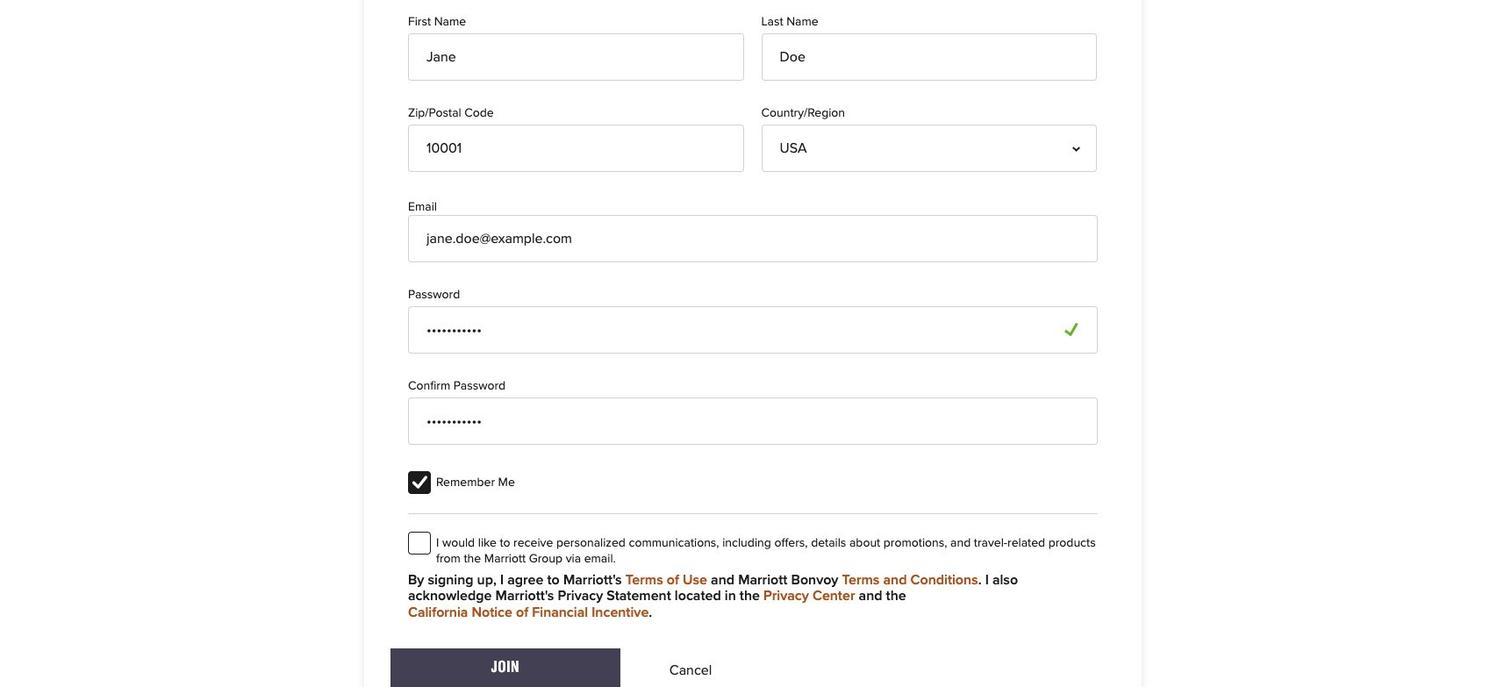 Task type: describe. For each thing, give the bounding box(es) containing it.
Required Field Email text field
[[408, 215, 1098, 262]]

Required Field Password password field
[[408, 306, 1098, 354]]

Required Field First Name text field
[[408, 34, 744, 81]]

Required Field Confirm password password field
[[408, 398, 1098, 445]]

Required Field Last Name text field
[[762, 34, 1098, 81]]

Required Field Zip/Postal code text field
[[408, 125, 744, 172]]



Task type: vqa. For each thing, say whether or not it's contained in the screenshot.
Required Field Email text box on the top of the page
yes



